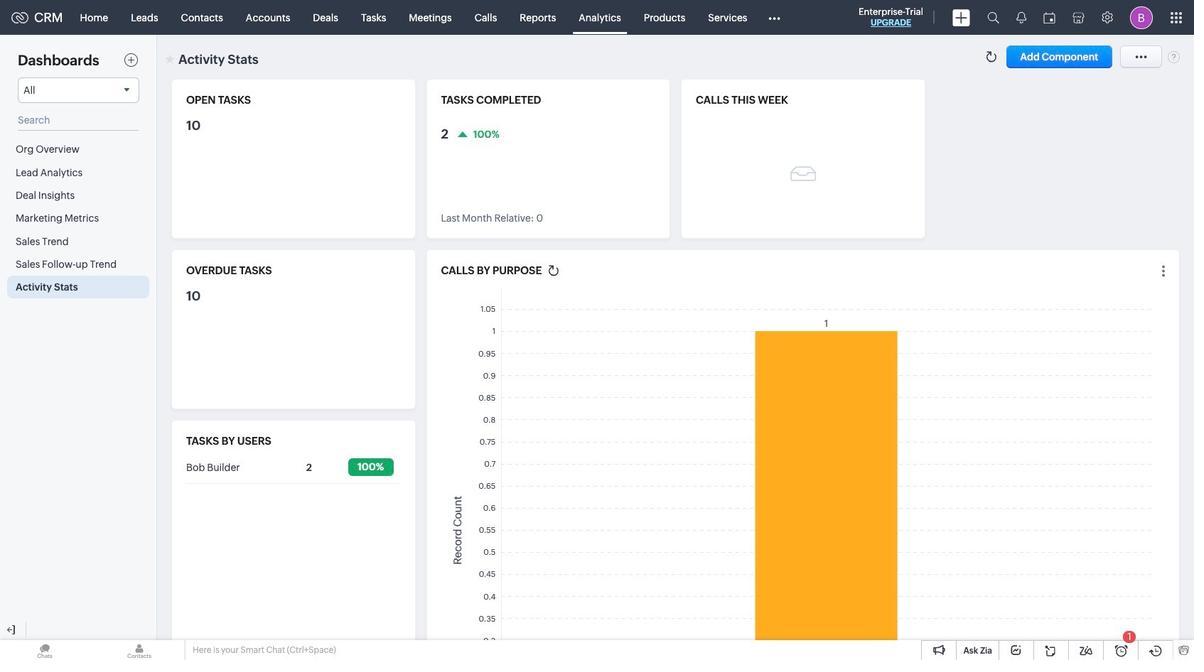 Task type: locate. For each thing, give the bounding box(es) containing it.
None field
[[18, 77, 139, 103]]

search image
[[988, 11, 1000, 23]]

help image
[[1168, 50, 1180, 63]]

search element
[[979, 0, 1008, 35]]

None button
[[1006, 46, 1113, 68]]

contacts image
[[95, 641, 184, 660]]

create menu element
[[944, 0, 979, 34]]



Task type: describe. For each thing, give the bounding box(es) containing it.
signals element
[[1008, 0, 1035, 35]]

create menu image
[[953, 9, 970, 26]]

calendar image
[[1044, 12, 1056, 23]]

signals image
[[1017, 11, 1027, 23]]

Search text field
[[18, 110, 139, 131]]

profile image
[[1130, 6, 1153, 29]]

chats image
[[0, 641, 90, 660]]

Other Modules field
[[759, 6, 790, 29]]

logo image
[[11, 12, 28, 23]]

profile element
[[1122, 0, 1162, 34]]



Task type: vqa. For each thing, say whether or not it's contained in the screenshot.
phone to the top
no



